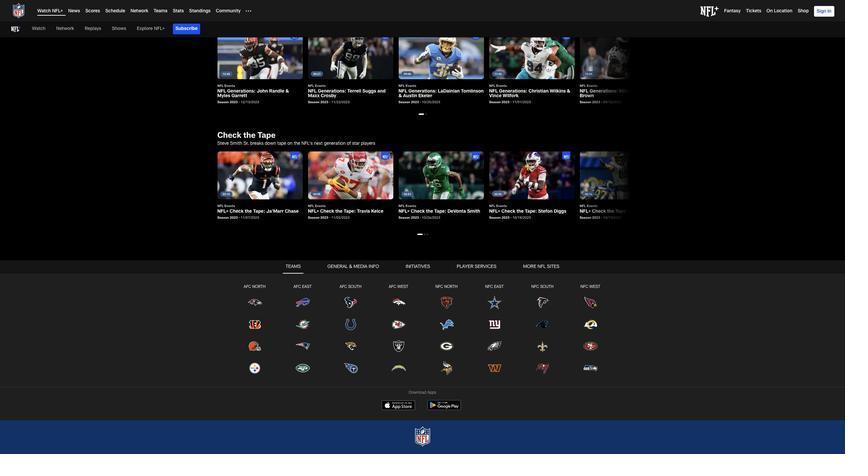 Task type: vqa. For each thing, say whether or not it's contained in the screenshot.
34's "Condensed Replay" "button"
no



Task type: locate. For each thing, give the bounding box(es) containing it.
0 vertical spatial smith
[[230, 142, 242, 146]]

nfl+ down 03:15
[[217, 210, 229, 214]]

explore nfl+ link
[[134, 21, 168, 37]]

afc for afc north
[[244, 285, 251, 289]]

events inside nfl events nfl+ check the tape: ja'marr chase season 2023 • 11/07/2023
[[225, 205, 235, 208]]

4 generations: from the left
[[499, 89, 528, 94]]

nfl left crosby
[[308, 89, 317, 94]]

nfl down the 04:05
[[308, 205, 314, 208]]

east up dallas cowboys "icon"
[[494, 285, 504, 289]]

generations: inside nfl events nfl generations: christian wilkins & vince wilfork season 2023 • 11/01/2023
[[499, 89, 528, 94]]

events
[[225, 85, 235, 88], [315, 85, 326, 88], [406, 85, 417, 88], [497, 85, 507, 88], [587, 85, 598, 88], [225, 205, 235, 208], [315, 205, 326, 208], [406, 205, 417, 208], [497, 205, 507, 208], [587, 205, 598, 208]]

• down garrett at the left top of page
[[239, 101, 240, 104]]

sites
[[547, 265, 560, 270]]

check for nfl+ check the tape: travis kelce
[[320, 210, 334, 214]]

2 north from the left
[[444, 285, 458, 289]]

tab list
[[0, 261, 846, 387]]

media
[[354, 265, 368, 270]]

teams left stats link
[[154, 9, 168, 14]]

sign in button
[[815, 6, 835, 17]]

1 vertical spatial smith
[[467, 210, 480, 214]]

nfl+ inside nfl events nfl+ check the tape: stefon diggs season 2023 • 10/18/2023
[[489, 210, 501, 214]]

west for nfc west
[[590, 285, 601, 289]]

wilfork
[[503, 94, 519, 99]]

nfl
[[217, 85, 224, 88], [308, 85, 314, 88], [399, 85, 405, 88], [489, 85, 496, 88], [580, 85, 586, 88], [217, 89, 226, 94], [308, 89, 317, 94], [399, 89, 408, 94], [489, 89, 498, 94], [580, 89, 589, 94], [217, 205, 224, 208], [308, 205, 314, 208], [399, 205, 405, 208], [489, 205, 496, 208], [580, 205, 586, 208], [538, 265, 546, 270]]

11/02/2023
[[331, 217, 350, 220]]

tape: inside nfl events nfl+ check the tape: ja'marr chase season 2023 • 11/07/2023
[[253, 210, 265, 214]]

1 horizontal spatial teams
[[286, 265, 301, 270]]

1 tape: from the left
[[253, 210, 265, 214]]

watch link
[[32, 21, 48, 37]]

in
[[828, 9, 832, 14]]

tampa bay buccaneers image
[[535, 361, 550, 376]]

generations: up '12/13/2023'
[[227, 89, 256, 94]]

2023 down garrett at the left top of page
[[230, 101, 238, 104]]

nfl down 02:16
[[580, 205, 586, 208]]

0 vertical spatial network link
[[131, 9, 148, 14]]

2023 down the "wilfork"
[[502, 101, 510, 104]]

2023 inside "nfl events nfl generations: ladainian tomlinson & austin ekeler season 2023 • 10/25/2023"
[[411, 101, 419, 104]]

initiatives button
[[403, 261, 433, 274]]

generations: for ekeler
[[409, 89, 437, 94]]

1 nfc from the left
[[436, 285, 443, 289]]

tickets link
[[746, 9, 762, 14]]

1 vertical spatial watch
[[32, 27, 46, 31]]

1 vertical spatial navigation
[[0, 274, 846, 383]]

season down maxx
[[308, 101, 320, 104]]

kelce
[[371, 210, 384, 214]]

smith left "sr."
[[230, 142, 242, 146]]

events inside nfl events nfl generations: christian wilkins & vince wilfork season 2023 • 11/01/2023
[[497, 85, 507, 88]]

sign in
[[817, 9, 832, 14]]

nfl down the 02:55
[[489, 205, 496, 208]]

generations: inside "nfl events nfl generations: ladainian tomlinson & austin ekeler season 2023 • 10/25/2023"
[[409, 89, 437, 94]]

west up denver broncos "image" on the bottom of the page
[[398, 285, 408, 289]]

0 horizontal spatial network link
[[54, 21, 77, 37]]

the inside nfl events nfl+ check the tape: ja'marr chase season 2023 • 11/07/2023
[[245, 210, 252, 214]]

general
[[328, 265, 348, 270]]

cleveland browns image
[[247, 339, 262, 354]]

nfc east
[[486, 285, 504, 289]]

tape: up 10/19/2023
[[616, 210, 628, 214]]

& for nfl generations: ladainian tomlinson & austin ekeler
[[399, 94, 402, 99]]

events inside nfl events nfl generations: mike quick & a.j. brown season 2023 • 09/12/2023
[[587, 85, 598, 88]]

generations: for brown
[[590, 89, 618, 94]]

afc north
[[244, 285, 266, 289]]

nfl inside nfl events nfl+ check the tape: devonta smith season 2023 • 10/26/2023
[[399, 205, 405, 208]]

west up arizona cardinals image
[[590, 285, 601, 289]]

season down the vince
[[489, 101, 501, 104]]

nfl+ down the 04:05
[[308, 210, 319, 214]]

season inside nfl events nfl+ check the tape: devonta smith season 2023 • 10/26/2023
[[399, 217, 410, 220]]

2023 left '10/26/2023'
[[411, 217, 419, 220]]

nfl+ left news 'link'
[[52, 9, 63, 14]]

north
[[252, 285, 266, 289], [444, 285, 458, 289]]

1 horizontal spatial network
[[131, 9, 148, 14]]

events for nfl+ check the tape: travis kelce
[[315, 205, 326, 208]]

generations:
[[227, 89, 256, 94], [318, 89, 346, 94], [409, 89, 437, 94], [499, 89, 528, 94], [590, 89, 618, 94]]

the up 11/02/2023
[[336, 210, 343, 214]]

afc
[[244, 285, 251, 289], [294, 285, 301, 289], [340, 285, 347, 289], [389, 285, 397, 289]]

season down 03:15
[[217, 217, 229, 220]]

network down news
[[56, 27, 74, 31]]

south up atlanta falcons image
[[540, 285, 554, 289]]

the for nfl+ check the tape: ja'marr chase
[[245, 210, 252, 214]]

04:05
[[313, 193, 321, 196]]

• left 10/19/2023
[[601, 217, 603, 220]]

teams inside button
[[286, 265, 301, 270]]

events inside nfl events nfl+ check the tape: stefon diggs season 2023 • 10/18/2023
[[497, 205, 507, 208]]

nfc
[[436, 285, 443, 289], [486, 285, 493, 289], [532, 285, 539, 289], [581, 285, 589, 289]]

• left 10/18/2023
[[511, 217, 512, 220]]

1 vertical spatial network link
[[54, 21, 77, 37]]

09:06
[[404, 73, 411, 76]]

1 east from the left
[[302, 285, 312, 289]]

pittsburgh steelers image
[[247, 361, 262, 376]]

2 south from the left
[[540, 285, 554, 289]]

dots image
[[246, 8, 251, 14]]

nfc up arizona cardinals image
[[581, 285, 589, 289]]

events up austin
[[406, 85, 417, 88]]

1 generations: from the left
[[227, 89, 256, 94]]

season down 02:16
[[580, 217, 592, 220]]

teams button
[[283, 261, 304, 274]]

12/13/2023
[[241, 101, 259, 104]]

the inside nfl events nfl+ check the tape: devonta smith season 2023 • 10/26/2023
[[426, 210, 433, 214]]

tape: inside nfl events nfl+ check the tape: stefon diggs season 2023 • 10/18/2023
[[525, 210, 537, 214]]

shows link
[[109, 21, 129, 37]]

check inside nfl events nfl+ check the tape: stefon diggs season 2023 • 10/18/2023
[[502, 210, 516, 214]]

watch
[[37, 9, 51, 14], [32, 27, 46, 31]]

explore
[[137, 27, 153, 31]]

cincinnati bengals image
[[247, 317, 262, 332]]

season down brown
[[580, 101, 592, 104]]

philadelphia eagles image
[[487, 339, 502, 354]]

2023 down brown
[[593, 101, 601, 104]]

the up 10/18/2023
[[517, 210, 524, 214]]

nfl image
[[412, 426, 433, 448]]

& left media
[[349, 265, 353, 270]]

nfc south
[[532, 285, 554, 289]]

network inside navigation
[[56, 27, 74, 31]]

west for afc west
[[398, 285, 408, 289]]

• inside "nfl events nfl generations: ladainian tomlinson & austin ekeler season 2023 • 10/25/2023"
[[420, 101, 421, 104]]

schedule link
[[105, 9, 125, 14]]

the for nfl+ check the tape: dallas goedert
[[608, 210, 615, 214]]

tape: inside nfl events nfl+ check the tape: dallas goedert season 2023 • 10/19/2023
[[616, 210, 628, 214]]

nfl events nfl+ check the tape: devonta smith season 2023 • 10/26/2023
[[399, 205, 480, 220]]

nfl down 03:15
[[217, 205, 224, 208]]

1 horizontal spatial north
[[444, 285, 458, 289]]

stats
[[173, 9, 184, 14]]

los angeles chargers image
[[391, 361, 406, 376]]

seattle seahawks image
[[583, 361, 598, 376]]

banner
[[0, 0, 846, 37]]

• inside nfl events nfl+ check the tape: dallas goedert season 2023 • 10/19/2023
[[601, 217, 603, 220]]

3 generations: from the left
[[409, 89, 437, 94]]

1 horizontal spatial west
[[590, 285, 601, 289]]

nfl down 09:06
[[399, 89, 408, 94]]

buffalo bills image
[[295, 296, 310, 310]]

events down the 02:55
[[497, 205, 507, 208]]

tape: inside nfl events nfl+ check the tape: devonta smith season 2023 • 10/26/2023
[[435, 210, 447, 214]]

3 nfc from the left
[[532, 285, 539, 289]]

& inside button
[[349, 265, 353, 270]]

season inside nfl events nfl+ check the tape: travis kelce season 2023 • 11/02/2023
[[308, 217, 320, 220]]

scores
[[85, 9, 100, 14]]

footer
[[0, 261, 846, 455]]

events inside "nfl events nfl generations: ladainian tomlinson & austin ekeler season 2023 • 10/25/2023"
[[406, 85, 417, 88]]

navigation containing watch
[[0, 21, 846, 37]]

check inside nfl events nfl+ check the tape: devonta smith season 2023 • 10/26/2023
[[411, 210, 425, 214]]

steve
[[217, 142, 229, 146]]

check up steve
[[217, 132, 241, 140]]

2023 left 11/07/2023
[[230, 217, 238, 220]]

2 nfc from the left
[[486, 285, 493, 289]]

2023 inside nfl events nfl+ check the tape: dallas goedert season 2023 • 10/19/2023
[[593, 217, 601, 220]]

nfl inside nfl events nfl+ check the tape: dallas goedert season 2023 • 10/19/2023
[[580, 205, 586, 208]]

randle
[[269, 89, 285, 94]]

1 north from the left
[[252, 285, 266, 289]]

tape
[[258, 132, 276, 140]]

nfl up the vince
[[489, 85, 496, 88]]

1 vertical spatial teams
[[286, 265, 301, 270]]

banner containing watch nfl+
[[0, 0, 846, 37]]

• down the "wilfork"
[[511, 101, 512, 104]]

2 afc from the left
[[294, 285, 301, 289]]

on location link
[[767, 9, 793, 14]]

3 afc from the left
[[340, 285, 347, 289]]

events down 03:15
[[225, 205, 235, 208]]

tape: up '10/26/2023'
[[435, 210, 447, 214]]

0 horizontal spatial west
[[398, 285, 408, 289]]

season inside nfl events nfl+ check the tape: dallas goedert season 2023 • 10/19/2023
[[580, 217, 592, 220]]

season down the 02:55
[[489, 217, 501, 220]]

afc up denver broncos "image" on the bottom of the page
[[389, 285, 397, 289]]

the up 10/19/2023
[[608, 210, 615, 214]]

2 west from the left
[[590, 285, 601, 289]]

austin
[[403, 94, 417, 99]]

events up the vince
[[497, 85, 507, 88]]

3 tape: from the left
[[435, 210, 447, 214]]

• inside nfl events nfl generations: terrell suggs and maxx crosby season 2023 • 11/22/2023
[[329, 101, 331, 104]]

season inside nfl events nfl generations: john randle & myles garrett season 2023 • 12/13/2023
[[217, 101, 229, 104]]

crosby
[[321, 94, 336, 99]]

generations: up the 10/25/2023
[[409, 89, 437, 94]]

chicago bears image
[[439, 296, 454, 310]]

sr.
[[244, 142, 249, 146]]

0 vertical spatial watch
[[37, 9, 51, 14]]

afc for afc south
[[340, 285, 347, 289]]

check for nfl+ check the tape: stefon diggs
[[502, 210, 516, 214]]

0 horizontal spatial north
[[252, 285, 266, 289]]

general & media info
[[328, 265, 379, 270]]

& right wilkins
[[567, 89, 571, 94]]

network for the bottom network link
[[56, 27, 74, 31]]

check the tape heading
[[217, 132, 628, 140]]

breaks
[[250, 142, 264, 146]]

2023 down austin
[[411, 101, 419, 104]]

diggs
[[554, 210, 567, 214]]

nfl+ for nfl+ check the tape: ja'marr chase
[[217, 210, 229, 214]]

0 horizontal spatial network
[[56, 27, 74, 31]]

• down ekeler
[[420, 101, 421, 104]]

events up maxx
[[315, 85, 326, 88]]

nfc up dallas cowboys "icon"
[[486, 285, 493, 289]]

mike
[[620, 89, 630, 94]]

• left 11/02/2023
[[329, 217, 331, 220]]

generations: up the 11/22/2023
[[318, 89, 346, 94]]

events inside nfl events nfl+ check the tape: devonta smith season 2023 • 10/26/2023
[[406, 205, 417, 208]]

dallas cowboys image
[[487, 296, 502, 310]]

& inside nfl events nfl generations: christian wilkins & vince wilfork season 2023 • 11/01/2023
[[567, 89, 571, 94]]

the up 11/07/2023
[[245, 210, 252, 214]]

4 tape: from the left
[[525, 210, 537, 214]]

baltimore ravens image
[[247, 296, 262, 310]]

0 horizontal spatial south
[[348, 285, 362, 289]]

nfl+ inside nfl events nfl+ check the tape: devonta smith season 2023 • 10/26/2023
[[399, 210, 410, 214]]

north up baltimore ravens image
[[252, 285, 266, 289]]

0 vertical spatial teams
[[154, 9, 168, 14]]

nfl events nfl+ check the tape: dallas goedert season 2023 • 10/19/2023
[[580, 205, 662, 220]]

jacksonville jaguars image
[[343, 339, 358, 354]]

check inside nfl events nfl+ check the tape: travis kelce season 2023 • 11/02/2023
[[320, 210, 334, 214]]

nfl+ inside explore nfl+ link
[[154, 27, 165, 31]]

nfl+ right explore at top left
[[154, 27, 165, 31]]

south up houston texans icon
[[348, 285, 362, 289]]

nfc up chicago bears image
[[436, 285, 443, 289]]

season down austin
[[399, 101, 410, 104]]

fantasy
[[725, 9, 741, 14]]

the inside nfl events nfl+ check the tape: travis kelce season 2023 • 11/02/2023
[[336, 210, 343, 214]]

tape: for ja'marr
[[253, 210, 265, 214]]

check for nfl+ check the tape: dallas goedert
[[592, 210, 606, 214]]

devonta
[[448, 210, 466, 214]]

events inside nfl events nfl generations: terrell suggs and maxx crosby season 2023 • 11/22/2023
[[315, 85, 326, 88]]

1 horizontal spatial south
[[540, 285, 554, 289]]

& left the a.j.
[[645, 89, 649, 94]]

generations: for garrett
[[227, 89, 256, 94]]

• down crosby
[[329, 101, 331, 104]]

• inside nfl events nfl+ check the tape: travis kelce season 2023 • 11/02/2023
[[329, 217, 331, 220]]

more
[[523, 265, 537, 270]]

schedule
[[105, 9, 125, 14]]

season inside nfl events nfl generations: mike quick & a.j. brown season 2023 • 09/12/2023
[[580, 101, 592, 104]]

generations: inside nfl events nfl generations: terrell suggs and maxx crosby season 2023 • 11/22/2023
[[318, 89, 346, 94]]

check up 11/07/2023
[[230, 210, 244, 214]]

the for nfl+ check the tape: devonta smith
[[426, 210, 433, 214]]

generations: inside nfl events nfl generations: mike quick & a.j. brown season 2023 • 09/12/2023
[[590, 89, 618, 94]]

tape: inside nfl events nfl+ check the tape: travis kelce season 2023 • 11/02/2023
[[344, 210, 356, 214]]

2 generations: from the left
[[318, 89, 346, 94]]

replays
[[85, 27, 101, 31]]

0 vertical spatial navigation
[[0, 21, 846, 37]]

0 vertical spatial network
[[131, 9, 148, 14]]

east up buffalo bills icon
[[302, 285, 312, 289]]

east for nfc east
[[494, 285, 504, 289]]

network link up explore at top left
[[131, 9, 148, 14]]

events inside nfl events nfl+ check the tape: dallas goedert season 2023 • 10/19/2023
[[587, 205, 598, 208]]

5 generations: from the left
[[590, 89, 618, 94]]

• left '10/26/2023'
[[420, 217, 421, 220]]

nfl up austin
[[399, 85, 405, 88]]

north up chicago bears image
[[444, 285, 458, 289]]

0 horizontal spatial smith
[[230, 142, 242, 146]]

check inside nfl events nfl+ check the tape: dallas goedert season 2023 • 10/19/2023
[[592, 210, 606, 214]]

watch down watch nfl+
[[32, 27, 46, 31]]

5 tape: from the left
[[616, 210, 628, 214]]

events for nfl generations: john randle & myles garrett
[[225, 85, 235, 88]]

2023 left 10/18/2023
[[502, 217, 510, 220]]

• inside nfl events nfl generations: christian wilkins & vince wilfork season 2023 • 11/01/2023
[[511, 101, 512, 104]]

watch inside navigation
[[32, 27, 46, 31]]

on
[[767, 9, 773, 14]]

season down the 04:05
[[308, 217, 320, 220]]

& inside nfl events nfl generations: mike quick & a.j. brown season 2023 • 09/12/2023
[[645, 89, 649, 94]]

smith right devonta
[[467, 210, 480, 214]]

more nfl sites
[[523, 265, 560, 270]]

check inside nfl events nfl+ check the tape: ja'marr chase season 2023 • 11/07/2023
[[230, 210, 244, 214]]

navigation
[[0, 21, 846, 37], [0, 274, 846, 383]]

11:36
[[495, 73, 502, 76]]

nfl events nfl generations: ladainian tomlinson & austin ekeler season 2023 • 10/25/2023
[[399, 85, 485, 104]]

& for nfl generations: john randle & myles garrett
[[286, 89, 289, 94]]

christian
[[529, 89, 549, 94]]

kansas city chiefs image
[[391, 317, 406, 332]]

nfl down 12:40
[[217, 89, 226, 94]]

2023 down crosby
[[321, 101, 329, 104]]

events inside nfl events nfl generations: john randle & myles garrett season 2023 • 12/13/2023
[[225, 85, 235, 88]]

watch up watch link
[[37, 9, 51, 14]]

tape: up 11/07/2023
[[253, 210, 265, 214]]

1 afc from the left
[[244, 285, 251, 289]]

1 horizontal spatial smith
[[467, 210, 480, 214]]

generations: for crosby
[[318, 89, 346, 94]]

generations: up '11/01/2023'
[[499, 89, 528, 94]]

network up explore at top left
[[131, 9, 148, 14]]

nfl inside nfl events nfl+ check the tape: travis kelce season 2023 • 11/02/2023
[[308, 205, 314, 208]]

stats link
[[173, 9, 184, 14]]

network link down news
[[54, 21, 77, 37]]

afc up buffalo bills icon
[[294, 285, 301, 289]]

tape: for devonta
[[435, 210, 447, 214]]

& left austin
[[399, 94, 402, 99]]

• inside nfl events nfl+ check the tape: ja'marr chase season 2023 • 11/07/2023
[[239, 217, 240, 220]]

4 afc from the left
[[389, 285, 397, 289]]

• left 11/07/2023
[[239, 217, 240, 220]]

2023 inside nfl events nfl+ check the tape: stefon diggs season 2023 • 10/18/2023
[[502, 217, 510, 220]]

events for nfl generations: terrell suggs and maxx crosby
[[315, 85, 326, 88]]

quick
[[631, 89, 644, 94]]

•
[[239, 101, 240, 104], [329, 101, 331, 104], [420, 101, 421, 104], [511, 101, 512, 104], [601, 101, 603, 104], [239, 217, 240, 220], [329, 217, 331, 220], [420, 217, 421, 220], [511, 217, 512, 220], [601, 217, 603, 220]]

network link
[[131, 9, 148, 14], [54, 21, 77, 37]]

nfc up atlanta falcons image
[[532, 285, 539, 289]]

events inside nfl events nfl+ check the tape: travis kelce season 2023 • 11/02/2023
[[315, 205, 326, 208]]

0 horizontal spatial east
[[302, 285, 312, 289]]

chase
[[285, 210, 299, 214]]

0 horizontal spatial teams
[[154, 9, 168, 14]]

nfl+ inside nfl events nfl+ check the tape: ja'marr chase season 2023 • 11/07/2023
[[217, 210, 229, 214]]

2 navigation from the top
[[0, 274, 846, 383]]

nfl+ down the 02:55
[[489, 210, 501, 214]]

east for afc east
[[302, 285, 312, 289]]

nfl down 03:51
[[399, 205, 405, 208]]

events down the 04:05
[[315, 205, 326, 208]]

south
[[348, 285, 362, 289], [540, 285, 554, 289]]

generations: up the 09/12/2023
[[590, 89, 618, 94]]

nfl up myles
[[217, 85, 224, 88]]

the for nfl+ check the tape: travis kelce
[[336, 210, 343, 214]]

& inside "nfl events nfl generations: ladainian tomlinson & austin ekeler season 2023 • 10/25/2023"
[[399, 94, 402, 99]]

nfl+ inside nfl events nfl+ check the tape: dallas goedert season 2023 • 10/19/2023
[[580, 210, 591, 214]]

brown
[[580, 94, 594, 99]]

4 nfc from the left
[[581, 285, 589, 289]]

events down 02:16
[[587, 205, 598, 208]]

nfl down "12:05"
[[580, 89, 589, 94]]

denver broncos image
[[391, 296, 406, 310]]

2023 left 11/02/2023
[[321, 217, 329, 220]]

generations: inside nfl events nfl generations: john randle & myles garrett season 2023 • 12/13/2023
[[227, 89, 256, 94]]

ja'marr
[[266, 210, 284, 214]]

2 tape: from the left
[[344, 210, 356, 214]]

watch for watch
[[32, 27, 46, 31]]

new england patriots image
[[295, 339, 310, 354]]

shop link
[[798, 9, 809, 14]]

2023 left 10/19/2023
[[593, 217, 601, 220]]

new orleans saints image
[[535, 339, 550, 354]]

the up "sr."
[[243, 132, 256, 140]]

nfl+ inside nfl events nfl+ check the tape: travis kelce season 2023 • 11/02/2023
[[308, 210, 319, 214]]

03:51
[[404, 193, 411, 196]]

2 east from the left
[[494, 285, 504, 289]]

the inside nfl events nfl+ check the tape: stefon diggs season 2023 • 10/18/2023
[[517, 210, 524, 214]]

1 west from the left
[[398, 285, 408, 289]]

• left the 09/12/2023
[[601, 101, 603, 104]]

& inside nfl events nfl generations: john randle & myles garrett season 2023 • 12/13/2023
[[286, 89, 289, 94]]

season inside "nfl events nfl generations: ladainian tomlinson & austin ekeler season 2023 • 10/25/2023"
[[399, 101, 410, 104]]

1 vertical spatial network
[[56, 27, 74, 31]]

1 navigation from the top
[[0, 21, 846, 37]]

the right on
[[294, 142, 300, 146]]

houston texans image
[[343, 296, 358, 310]]

check up 11/02/2023
[[320, 210, 334, 214]]

nfl events nfl generations: mike quick & a.j. brown season 2023 • 09/12/2023
[[580, 85, 660, 104]]

the inside nfl events nfl+ check the tape: dallas goedert season 2023 • 10/19/2023
[[608, 210, 615, 214]]

arizona cardinals image
[[583, 296, 598, 310]]

standings link
[[189, 9, 211, 14]]

tennessee titans image
[[343, 361, 358, 376]]

1 horizontal spatial east
[[494, 285, 504, 289]]

check up '10/26/2023'
[[411, 210, 425, 214]]

1 south from the left
[[348, 285, 362, 289]]



Task type: describe. For each thing, give the bounding box(es) containing it.
nfl events nfl generations: terrell suggs and maxx crosby season 2023 • 11/22/2023
[[308, 85, 387, 104]]

ladainian
[[438, 89, 460, 94]]

09/12/2023
[[603, 101, 622, 104]]

sign
[[817, 9, 827, 14]]

san francisco 49ers image
[[583, 339, 598, 354]]

news
[[68, 9, 80, 14]]

watch for watch nfl+
[[37, 9, 51, 14]]

nfl shield image
[[11, 3, 27, 19]]

washington commanders image
[[487, 361, 502, 376]]

navigation containing afc north
[[0, 274, 846, 383]]

nfl up maxx
[[308, 85, 314, 88]]

generation
[[324, 142, 346, 146]]

download
[[409, 391, 427, 395]]

2023 inside nfl events nfl generations: mike quick & a.j. brown season 2023 • 09/12/2023
[[593, 101, 601, 104]]

teams link
[[154, 9, 168, 14]]

events for nfl generations: ladainian tomlinson & austin ekeler
[[406, 85, 417, 88]]

nfl+ for nfl+ check the tape: dallas goedert
[[580, 210, 591, 214]]

events for nfl generations: mike quick & a.j. brown
[[587, 85, 598, 88]]

on
[[288, 142, 293, 146]]

teams for teams button
[[286, 265, 301, 270]]

explore nfl+
[[137, 27, 165, 31]]

afc east
[[294, 285, 312, 289]]

las vegas raiders image
[[391, 339, 406, 354]]

new york jets image
[[295, 361, 310, 376]]

nfl inside nfl events nfl+ check the tape: stefon diggs season 2023 • 10/18/2023
[[489, 205, 496, 208]]

terrell
[[348, 89, 361, 94]]

nfc for nfc south
[[532, 285, 539, 289]]

season inside nfl events nfl+ check the tape: stefon diggs season 2023 • 10/18/2023
[[489, 217, 501, 220]]

nfl left the "wilfork"
[[489, 89, 498, 94]]

fantasy link
[[725, 9, 741, 14]]

tape
[[277, 142, 286, 146]]

tape: for dallas
[[616, 210, 628, 214]]

footer containing teams
[[0, 261, 846, 455]]

nfl+ for nfl+ check the tape: devonta smith
[[399, 210, 410, 214]]

nfc for nfc north
[[436, 285, 443, 289]]

2023 inside nfl events nfl+ check the tape: devonta smith season 2023 • 10/26/2023
[[411, 217, 419, 220]]

afc for afc east
[[294, 285, 301, 289]]

2023 inside nfl events nfl generations: terrell suggs and maxx crosby season 2023 • 11/22/2023
[[321, 101, 329, 104]]

season inside nfl events nfl generations: christian wilkins & vince wilfork season 2023 • 11/01/2023
[[489, 101, 501, 104]]

replays link
[[82, 21, 104, 37]]

nfl+ for nfl+ check the tape: travis kelce
[[308, 210, 319, 214]]

maxx
[[308, 94, 320, 99]]

miami dolphins image
[[295, 317, 310, 332]]

download apps
[[409, 391, 437, 395]]

events for nfl+ check the tape: dallas goedert
[[587, 205, 598, 208]]

tape: for stefon
[[525, 210, 537, 214]]

check for nfl+ check the tape: ja'marr chase
[[230, 210, 244, 214]]

community link
[[216, 9, 241, 14]]

atlanta falcons image
[[535, 296, 550, 310]]

down
[[265, 142, 276, 146]]

teams for teams link
[[154, 9, 168, 14]]

dallas
[[629, 210, 643, 214]]

events for nfl+ check the tape: stefon diggs
[[497, 205, 507, 208]]

events for nfl+ check the tape: devonta smith
[[406, 205, 417, 208]]

smith inside "check the tape steve smith sr. breaks down tape on the nfl's next generation of star players"
[[230, 142, 242, 146]]

shop
[[798, 9, 809, 14]]

los angeles rams image
[[583, 317, 598, 332]]

afc for afc west
[[389, 285, 397, 289]]

nfl events nfl+ check the tape: travis kelce season 2023 • 11/02/2023
[[308, 205, 384, 220]]

2023 inside nfl events nfl generations: christian wilkins & vince wilfork season 2023 • 11/01/2023
[[502, 101, 510, 104]]

player services
[[457, 265, 497, 270]]

season inside nfl events nfl generations: terrell suggs and maxx crosby season 2023 • 11/22/2023
[[308, 101, 320, 104]]

10/26/2023
[[422, 217, 441, 220]]

standings
[[189, 9, 211, 14]]

secondary navigation logo image
[[11, 24, 21, 35]]

travis
[[357, 210, 370, 214]]

south for afc south
[[348, 285, 362, 289]]

green bay packers image
[[439, 339, 454, 354]]

community
[[216, 9, 241, 14]]

player services button
[[454, 261, 499, 274]]

check inside "check the tape steve smith sr. breaks down tape on the nfl's next generation of star players"
[[217, 132, 241, 140]]

john
[[257, 89, 268, 94]]

smith inside nfl events nfl+ check the tape: devonta smith season 2023 • 10/26/2023
[[467, 210, 480, 214]]

ekeler
[[419, 94, 432, 99]]

• inside nfl events nfl generations: mike quick & a.j. brown season 2023 • 09/12/2023
[[601, 101, 603, 104]]

2023 inside nfl events nfl generations: john randle & myles garrett season 2023 • 12/13/2023
[[230, 101, 238, 104]]

south for nfc south
[[540, 285, 554, 289]]

watch nfl+
[[37, 9, 63, 14]]

nfl events nfl generations: christian wilkins & vince wilfork season 2023 • 11/01/2023
[[489, 85, 572, 104]]

vince
[[489, 94, 502, 99]]

the for nfl+ check the tape: stefon diggs
[[517, 210, 524, 214]]

watch nfl+ link
[[37, 9, 63, 14]]

scores link
[[85, 9, 100, 14]]

nfc for nfc west
[[581, 285, 589, 289]]

stefon
[[538, 210, 553, 214]]

nfl inside "button"
[[538, 265, 546, 270]]

tab list containing teams
[[0, 261, 846, 387]]

north for afc north
[[252, 285, 266, 289]]

nfl events nfl+ check the tape: stefon diggs season 2023 • 10/18/2023
[[489, 205, 567, 220]]

nfc north
[[436, 285, 458, 289]]

nfc for nfc east
[[486, 285, 493, 289]]

tape: for travis
[[344, 210, 356, 214]]

minnesota vikings image
[[439, 361, 454, 376]]

shows
[[112, 27, 126, 31]]

season inside nfl events nfl+ check the tape: ja'marr chase season 2023 • 11/07/2023
[[217, 217, 229, 220]]

10/19/2023
[[603, 217, 622, 220]]

more nfl sites button
[[521, 261, 562, 274]]

12:05
[[585, 73, 593, 76]]

download on the apple store image
[[382, 401, 415, 411]]

afc west
[[389, 285, 408, 289]]

nfl+ for nfl+ check the tape: stefon diggs
[[489, 210, 501, 214]]

nfl up brown
[[580, 85, 586, 88]]

& for nfl generations: christian wilkins & vince wilfork
[[567, 89, 571, 94]]

network for right network link
[[131, 9, 148, 14]]

08:27
[[313, 73, 321, 76]]

detroit lions image
[[439, 317, 454, 332]]

indianapolis colts image
[[343, 317, 358, 332]]

• inside nfl events nfl generations: john randle & myles garrett season 2023 • 12/13/2023
[[239, 101, 240, 104]]

players
[[361, 142, 375, 146]]

• inside nfl events nfl+ check the tape: devonta smith season 2023 • 10/26/2023
[[420, 217, 421, 220]]

generations: for wilfork
[[499, 89, 528, 94]]

goedert
[[644, 210, 662, 214]]

events for nfl+ check the tape: ja'marr chase
[[225, 205, 235, 208]]

carolina panthers image
[[535, 317, 550, 332]]

nfl's
[[302, 142, 313, 146]]

tomlinson
[[461, 89, 484, 94]]

subscribe link
[[173, 24, 203, 34]]

location
[[774, 9, 793, 14]]

• inside nfl events nfl+ check the tape: stefon diggs season 2023 • 10/18/2023
[[511, 217, 512, 220]]

new york giants image
[[487, 317, 502, 332]]

10/25/2023
[[422, 101, 441, 104]]

initiatives
[[406, 265, 430, 270]]

suggs
[[363, 89, 376, 94]]

garrett
[[232, 94, 247, 99]]

news link
[[68, 9, 80, 14]]

services
[[475, 265, 497, 270]]

generations heading
[[217, 12, 628, 20]]

nfl inside nfl events nfl+ check the tape: ja'marr chase season 2023 • 11/07/2023
[[217, 205, 224, 208]]

& for nfl generations: mike quick & a.j. brown
[[645, 89, 649, 94]]

10/18/2023
[[513, 217, 531, 220]]

of
[[347, 142, 351, 146]]

and
[[378, 89, 386, 94]]

2023 inside nfl events nfl+ check the tape: ja'marr chase season 2023 • 11/07/2023
[[230, 217, 238, 220]]

apps
[[428, 391, 437, 395]]

get it on google play image
[[425, 398, 464, 413]]

2023 inside nfl events nfl+ check the tape: travis kelce season 2023 • 11/02/2023
[[321, 217, 329, 220]]

wilkins
[[550, 89, 566, 94]]

north for nfc north
[[444, 285, 458, 289]]

nfl events nfl generations: john randle & myles garrett season 2023 • 12/13/2023
[[217, 85, 290, 104]]

nfl events nfl+ check the tape: ja'marr chase season 2023 • 11/07/2023
[[217, 205, 299, 220]]

next
[[314, 142, 323, 146]]

info
[[369, 265, 379, 270]]

02:55
[[495, 193, 502, 196]]

02:16
[[585, 193, 593, 196]]

1 horizontal spatial network link
[[131, 9, 148, 14]]

subscribe
[[176, 27, 198, 31]]

events for nfl generations: christian wilkins & vince wilfork
[[497, 85, 507, 88]]

check for nfl+ check the tape: devonta smith
[[411, 210, 425, 214]]

afc south
[[340, 285, 362, 289]]

nfl+ image
[[701, 6, 719, 17]]



